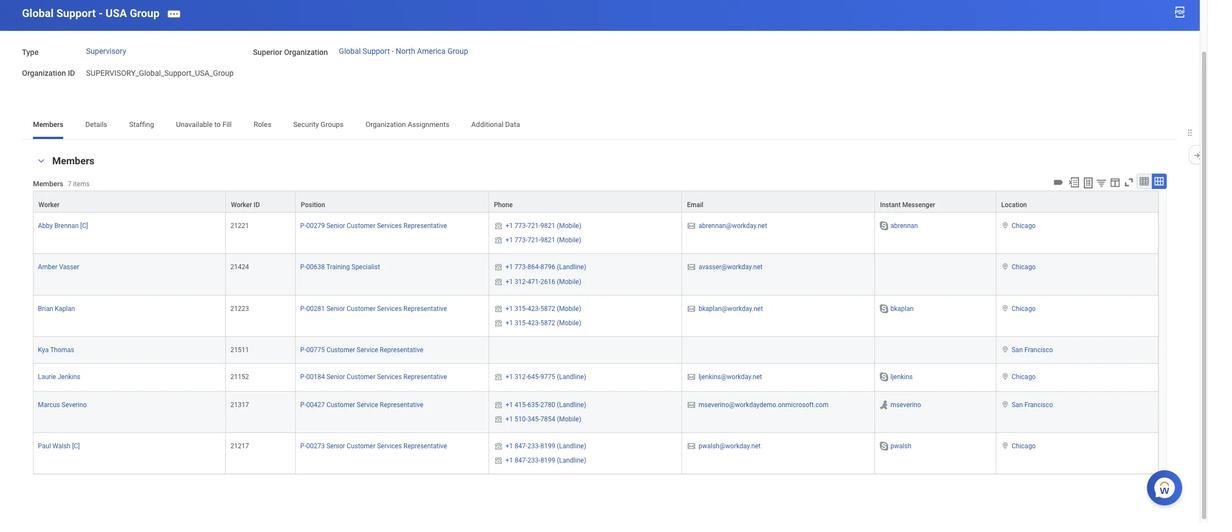 Task type: vqa. For each thing, say whether or not it's contained in the screenshot.


Task type: describe. For each thing, give the bounding box(es) containing it.
bkaplan@workday.net
[[699, 305, 763, 313]]

5 phone image from the top
[[493, 401, 503, 409]]

global support - north america group link
[[339, 47, 468, 56]]

+1 415-635-2780 (landline) link
[[505, 399, 586, 409]]

+1 773-721-9821 (mobile) for first phone icon's +1 773-721-9821 (mobile) link
[[505, 222, 581, 230]]

+1 315-423-5872 (mobile) for fifth phone image from the bottom
[[505, 305, 581, 313]]

marcus severino link
[[38, 399, 87, 409]]

row containing abby brennan [c]
[[33, 213, 1159, 254]]

7 phone image from the top
[[493, 456, 503, 465]]

510-
[[515, 416, 527, 423]]

chicago for ljenkins
[[1012, 373, 1036, 381]]

2 773- from the top
[[515, 237, 527, 244]]

thomas
[[50, 346, 74, 354]]

organization for organization assignments
[[366, 120, 406, 129]]

+1 312-471-2616 (mobile)
[[505, 278, 581, 286]]

san francisco for p-00775 customer service representative
[[1012, 346, 1053, 354]]

chicago link for bkaplan
[[1012, 303, 1036, 313]]

export to excel image
[[1068, 177, 1080, 189]]

(landline) for +1 510-345-7854 (mobile)
[[557, 401, 586, 409]]

21223
[[230, 305, 249, 313]]

row containing marcus severino
[[33, 392, 1159, 433]]

customer for 00279
[[347, 222, 375, 230]]

services for p-00279 senior customer services representative
[[377, 222, 402, 230]]

location image for abrennan
[[1001, 222, 1010, 229]]

chevron down image
[[35, 157, 48, 165]]

mail image for ljenkins
[[686, 373, 696, 381]]

+1 for +1 415-635-2780 (landline) link at bottom
[[505, 401, 513, 409]]

details
[[85, 120, 107, 129]]

9775
[[540, 373, 555, 381]]

2 chicago from the top
[[1012, 264, 1036, 271]]

id for organization id
[[68, 69, 75, 78]]

21317
[[230, 401, 249, 409]]

2 8199 from the top
[[540, 457, 555, 465]]

00638
[[306, 264, 325, 271]]

p-00273 senior customer services representative
[[300, 442, 447, 450]]

jenkins
[[58, 373, 80, 381]]

+1 312-645-9775 (landline)
[[505, 373, 586, 381]]

cell up bkaplan link
[[875, 254, 996, 295]]

san for p-00775 customer service representative
[[1012, 346, 1023, 354]]

p-00427 customer service representative
[[300, 401, 423, 409]]

usa
[[106, 6, 127, 20]]

312- for 471-
[[515, 278, 527, 286]]

kya thomas
[[38, 346, 74, 354]]

p-00427 customer service representative link
[[300, 399, 423, 409]]

row containing kya thomas
[[33, 337, 1159, 364]]

+1 847-233-8199 (landline) for +1 847-233-8199 (landline) link corresponding to second phone image from the bottom of the members group
[[505, 442, 586, 450]]

21424
[[230, 264, 249, 271]]

tag image
[[1053, 177, 1065, 189]]

+1 for +1 847-233-8199 (landline) link associated with seventh phone image from the top
[[505, 457, 513, 465]]

p- for 00184
[[300, 373, 306, 381]]

471-
[[527, 278, 540, 286]]

support for usa
[[56, 6, 96, 20]]

global for global support - north america group
[[339, 47, 361, 56]]

chicago for pwalsh
[[1012, 442, 1036, 450]]

2 chicago link from the top
[[1012, 261, 1036, 271]]

laurie jenkins link
[[38, 371, 80, 381]]

abby brennan [c] link
[[38, 220, 88, 230]]

3 phone image from the top
[[493, 304, 503, 313]]

additional data
[[471, 120, 520, 129]]

global support - north america group
[[339, 47, 468, 56]]

fill
[[222, 120, 232, 129]]

cell up ljenkins link
[[875, 337, 996, 364]]

pwalsh@workday.net
[[699, 442, 761, 450]]

data
[[505, 120, 520, 129]]

p- for 00279
[[300, 222, 306, 230]]

table image
[[1139, 176, 1150, 187]]

+1 for +1 312-471-2616 (mobile) "link"
[[505, 278, 513, 286]]

location image for mseverino
[[1001, 401, 1010, 408]]

worker id
[[231, 201, 260, 209]]

p-00281 senior customer services representative
[[300, 305, 447, 313]]

senior for 00279
[[326, 222, 345, 230]]

p-00638 training specialist link
[[300, 261, 380, 271]]

+1 510-345-7854 (mobile) link
[[505, 413, 581, 423]]

abrennan@workday.net link
[[699, 220, 767, 230]]

p-00273 senior customer services representative link
[[300, 440, 447, 450]]

233- for +1 847-233-8199 (landline) link corresponding to second phone image from the bottom of the members group
[[527, 442, 540, 450]]

members 7 items
[[33, 179, 90, 188]]

+1 773-721-9821 (mobile) link for first phone icon
[[505, 220, 581, 230]]

345-
[[527, 416, 540, 423]]

21221
[[230, 222, 249, 230]]

email button
[[682, 191, 875, 212]]

phone button
[[489, 191, 682, 212]]

support for north
[[363, 47, 390, 56]]

organization for organization id
[[22, 69, 66, 78]]

training
[[326, 264, 350, 271]]

francisco for p-00775 customer service representative
[[1024, 346, 1053, 354]]

customer for 00184
[[347, 373, 375, 381]]

721- for first phone icon's +1 773-721-9821 (mobile) link
[[527, 222, 540, 230]]

brian kaplan link
[[38, 303, 75, 313]]

chicago link for abrennan
[[1012, 220, 1036, 230]]

+1 for +1 773-721-9821 (mobile) link related to +1 773-721-9821 (mobile)'s phone icon
[[505, 237, 513, 244]]

instant messenger
[[880, 201, 935, 209]]

864-
[[527, 264, 540, 271]]

7854
[[540, 416, 555, 423]]

senior for 00281
[[326, 305, 345, 313]]

00273
[[306, 442, 325, 450]]

phone image for +1 315-423-5872 (mobile)
[[493, 319, 503, 327]]

+1 773-721-9821 (mobile) link for +1 773-721-9821 (mobile)'s phone icon
[[505, 234, 581, 244]]

to
[[214, 120, 221, 129]]

representative for p-00279 senior customer services representative
[[403, 222, 447, 230]]

p- for 00273
[[300, 442, 306, 450]]

ljenkins
[[891, 373, 913, 381]]

1 phone image from the top
[[493, 222, 503, 230]]

1 8199 from the top
[[540, 442, 555, 450]]

representative for p-00184 senior customer services representative
[[403, 373, 447, 381]]

233- for +1 847-233-8199 (landline) link associated with seventh phone image from the top
[[527, 457, 540, 465]]

brennan
[[54, 222, 79, 230]]

ljenkins@workday.net
[[699, 373, 762, 381]]

customer for 00273
[[347, 442, 375, 450]]

8796
[[540, 264, 555, 271]]

mseverino
[[891, 401, 921, 409]]

export to worksheets image
[[1082, 177, 1095, 190]]

p-00775 customer service representative
[[300, 346, 423, 354]]

21152
[[230, 373, 249, 381]]

services for p-00281 senior customer services representative
[[377, 305, 402, 313]]

abrennan link
[[891, 220, 918, 230]]

p- for 00427
[[300, 401, 306, 409]]

walsh
[[53, 442, 70, 450]]

635-
[[527, 401, 540, 409]]

mail image for mseverino
[[686, 401, 696, 409]]

chicago for bkaplan
[[1012, 305, 1036, 313]]

(landline) inside +1 312-645-9775 (landline) 'link'
[[557, 373, 586, 381]]

kya
[[38, 346, 49, 354]]

brian
[[38, 305, 53, 313]]

row containing paul walsh [c]
[[33, 433, 1159, 474]]

+1 415-635-2780 (landline)
[[505, 401, 586, 409]]

supervisory_global_support_usa_group
[[86, 69, 234, 78]]

customer right 00427
[[326, 401, 355, 409]]

1 5872 from the top
[[540, 305, 555, 313]]

san francisco link for p-00775 customer service representative
[[1012, 344, 1053, 354]]

p-00184 senior customer services representative
[[300, 373, 447, 381]]

1 (mobile) from the top
[[557, 222, 581, 230]]

phone image for +1 415-635-2780 (landline)
[[493, 415, 503, 424]]

1 horizontal spatial organization
[[284, 48, 328, 56]]

supervisory
[[86, 47, 126, 56]]

senior for 00184
[[326, 373, 345, 381]]

(landline) for +1 312-471-2616 (mobile)
[[557, 264, 586, 271]]

p-00638 training specialist
[[300, 264, 380, 271]]

chicago link for pwalsh
[[1012, 440, 1036, 450]]

chicago for abrennan
[[1012, 222, 1036, 230]]

pwalsh@workday.net link
[[699, 440, 761, 450]]

p-00279 senior customer services representative
[[300, 222, 447, 230]]

4 phone image from the top
[[493, 373, 503, 381]]

2 vertical spatial members
[[33, 179, 63, 188]]

[c] for abby brennan [c]
[[80, 222, 88, 230]]

roles
[[254, 120, 271, 129]]

00427
[[306, 401, 325, 409]]

skype image for abrennan
[[878, 221, 889, 232]]

location button
[[996, 191, 1158, 212]]

chicago link for ljenkins
[[1012, 371, 1036, 381]]

senior for 00273
[[326, 442, 345, 450]]

2780
[[540, 401, 555, 409]]

laurie jenkins
[[38, 373, 80, 381]]

marcus severino
[[38, 401, 87, 409]]

customer right 00775
[[326, 346, 355, 354]]

phone image for +1 773-721-9821 (mobile)
[[493, 236, 503, 245]]

+1 for +1 510-345-7854 (mobile) link
[[505, 416, 513, 423]]

items selected list for p-00638 training specialist
[[493, 261, 604, 288]]

unavailable to fill
[[176, 120, 232, 129]]

organization id
[[22, 69, 75, 78]]



Task type: locate. For each thing, give the bounding box(es) containing it.
2 items selected list from the top
[[493, 261, 604, 288]]

0 vertical spatial mail image
[[686, 373, 696, 381]]

0 vertical spatial skype image
[[878, 371, 889, 382]]

+1 773-864-8796 (landline)
[[505, 264, 586, 271]]

1 horizontal spatial group
[[447, 47, 468, 56]]

3 row from the top
[[33, 254, 1159, 295]]

abrennan
[[891, 222, 918, 230]]

staffing
[[129, 120, 154, 129]]

services
[[377, 222, 402, 230], [377, 305, 402, 313], [377, 373, 402, 381], [377, 442, 402, 450]]

skype image for pwalsh
[[878, 441, 889, 452]]

location image for ljenkins
[[1001, 373, 1010, 380]]

bkaplan
[[891, 305, 914, 313]]

groups
[[321, 120, 344, 129]]

312- inside "link"
[[515, 278, 527, 286]]

1 vertical spatial 847-
[[515, 457, 527, 465]]

312- inside 'link'
[[515, 373, 527, 381]]

items selected list for p-00427 customer service representative
[[493, 399, 604, 426]]

p- down 00184
[[300, 401, 306, 409]]

mail image left "avasser@workday.net"
[[686, 263, 696, 272]]

service inside p-00775 customer service representative link
[[357, 346, 378, 354]]

0 vertical spatial support
[[56, 6, 96, 20]]

1 san francisco from the top
[[1012, 346, 1053, 354]]

3 +1 from the top
[[505, 264, 513, 271]]

0 horizontal spatial worker
[[38, 201, 59, 209]]

(landline) for +1 847-233-8199 (landline)
[[557, 442, 586, 450]]

0 horizontal spatial -
[[99, 6, 103, 20]]

2 service from the top
[[357, 401, 378, 409]]

items selected list
[[493, 220, 599, 247], [493, 261, 604, 288], [493, 303, 599, 330], [493, 399, 604, 426], [493, 440, 604, 467]]

0 vertical spatial 5872
[[540, 305, 555, 313]]

members up 7
[[52, 155, 94, 167]]

1 chicago from the top
[[1012, 222, 1036, 230]]

4 chicago link from the top
[[1012, 371, 1036, 381]]

p- inside p-00775 customer service representative link
[[300, 346, 306, 354]]

senior right 00273
[[326, 442, 345, 450]]

0 vertical spatial id
[[68, 69, 75, 78]]

(mobile) inside "link"
[[557, 278, 581, 286]]

6 p- from the top
[[300, 401, 306, 409]]

mail image for abrennan@workday.net
[[686, 222, 696, 230]]

+1 847-233-8199 (landline) for +1 847-233-8199 (landline) link associated with seventh phone image from the top
[[505, 457, 586, 465]]

0 vertical spatial 8199
[[540, 442, 555, 450]]

location image for bkaplan
[[1001, 304, 1010, 312]]

1 vertical spatial +1 315-423-5872 (mobile) link
[[505, 317, 581, 327]]

p- down position
[[300, 222, 306, 230]]

0 vertical spatial 233-
[[527, 442, 540, 450]]

0 vertical spatial 847-
[[515, 442, 527, 450]]

mseverino@workdaydemo.onmicrosoft.com
[[699, 401, 829, 409]]

6 (mobile) from the top
[[557, 416, 581, 423]]

+1 312-645-9775 (landline) link
[[505, 371, 586, 381]]

amber
[[38, 264, 57, 271]]

organization right superior
[[284, 48, 328, 56]]

0 horizontal spatial organization
[[22, 69, 66, 78]]

0 vertical spatial +1 315-423-5872 (mobile) link
[[505, 303, 581, 313]]

21217
[[230, 442, 249, 450]]

services for p-00273 senior customer services representative
[[377, 442, 402, 450]]

2 phone image from the top
[[493, 236, 503, 245]]

1 vertical spatial group
[[447, 47, 468, 56]]

2 vertical spatial 773-
[[515, 264, 527, 271]]

+1 773-721-9821 (mobile)
[[505, 222, 581, 230], [505, 237, 581, 244]]

mail image left bkaplan@workday.net
[[686, 304, 696, 313]]

global support - usa group link
[[22, 6, 160, 20]]

0 vertical spatial san francisco link
[[1012, 344, 1053, 354]]

1 location image from the top
[[1001, 304, 1010, 312]]

service for 00427
[[357, 401, 378, 409]]

items selected list containing +1 773-721-9821 (mobile)
[[493, 220, 599, 247]]

5 (landline) from the top
[[557, 457, 586, 465]]

north
[[396, 47, 415, 56]]

items selected list containing +1 415-635-2780 (landline)
[[493, 399, 604, 426]]

2 services from the top
[[377, 305, 402, 313]]

mail image
[[686, 222, 696, 230], [686, 263, 696, 272], [686, 304, 696, 313], [686, 442, 696, 451]]

services down p-00427 customer service representative
[[377, 442, 402, 450]]

p-00775 customer service representative link
[[300, 344, 423, 354]]

row containing worker
[[33, 191, 1159, 213]]

1 9821 from the top
[[540, 222, 555, 230]]

(mobile) for 9821
[[557, 237, 581, 244]]

representative for p-00281 senior customer services representative
[[403, 305, 447, 313]]

423- for +1 315-423-5872 (mobile) phone icon
[[527, 319, 540, 327]]

1 vertical spatial skype image
[[878, 303, 889, 314]]

unavailable
[[176, 120, 213, 129]]

1 vertical spatial +1 773-721-9821 (mobile)
[[505, 237, 581, 244]]

skype image
[[878, 221, 889, 232], [878, 303, 889, 314]]

2 +1 773-721-9821 (mobile) from the top
[[505, 237, 581, 244]]

+1 847-233-8199 (landline) link for second phone image from the bottom of the members group
[[505, 440, 586, 450]]

2 horizontal spatial organization
[[366, 120, 406, 129]]

support left north
[[363, 47, 390, 56]]

1 vertical spatial id
[[254, 201, 260, 209]]

0 vertical spatial +1 847-233-8199 (landline) link
[[505, 440, 586, 450]]

members
[[33, 120, 63, 129], [52, 155, 94, 167], [33, 179, 63, 188]]

2 senior from the top
[[326, 305, 345, 313]]

2 233- from the top
[[527, 457, 540, 465]]

items selected list containing +1 315-423-5872 (mobile)
[[493, 303, 599, 330]]

1 (landline) from the top
[[557, 264, 586, 271]]

id
[[68, 69, 75, 78], [254, 201, 260, 209]]

worker up 21221
[[231, 201, 252, 209]]

worker id button
[[226, 191, 295, 212]]

2 phone image from the top
[[493, 277, 503, 286]]

skype image left ljenkins
[[878, 371, 889, 382]]

721- for +1 773-721-9821 (mobile) link related to +1 773-721-9821 (mobile)'s phone icon
[[527, 237, 540, 244]]

- for usa
[[99, 6, 103, 20]]

10 +1 from the top
[[505, 442, 513, 450]]

+1 773-721-9821 (mobile) link
[[505, 220, 581, 230], [505, 234, 581, 244]]

worker
[[38, 201, 59, 209], [231, 201, 252, 209]]

+1 for +1 315-423-5872 (mobile) link related to fifth phone image from the bottom
[[505, 305, 513, 313]]

1 233- from the top
[[527, 442, 540, 450]]

abby
[[38, 222, 53, 230]]

service inside p-00427 customer service representative link
[[357, 401, 378, 409]]

645-
[[527, 373, 540, 381]]

items selected list for p-00279 senior customer services representative
[[493, 220, 599, 247]]

0 vertical spatial -
[[99, 6, 103, 20]]

global support - usa group
[[22, 6, 160, 20]]

ljenkins@workday.net link
[[699, 371, 762, 381]]

+1 for +1 773-864-8796 (landline) link
[[505, 264, 513, 271]]

+1 847-233-8199 (landline)
[[505, 442, 586, 450], [505, 457, 586, 465]]

5 (mobile) from the top
[[557, 319, 581, 327]]

row containing amber vasser
[[33, 254, 1159, 295]]

+1 for +1 315-423-5872 (mobile) link related to +1 315-423-5872 (mobile) phone icon
[[505, 319, 513, 327]]

4 phone image from the top
[[493, 415, 503, 424]]

mail image for avasser@workday.net
[[686, 263, 696, 272]]

2 vertical spatial organization
[[366, 120, 406, 129]]

avasser@workday.net link
[[699, 261, 763, 271]]

services down p-00775 customer service representative
[[377, 373, 402, 381]]

+1 847-233-8199 (landline) link for seventh phone image from the top
[[505, 455, 586, 465]]

mail image
[[686, 373, 696, 381], [686, 401, 696, 409]]

service down p-00184 senior customer services representative
[[357, 401, 378, 409]]

position
[[301, 201, 325, 209]]

0 horizontal spatial [c]
[[72, 442, 80, 450]]

+1 773-721-9821 (mobile) for +1 773-721-9821 (mobile) link related to +1 773-721-9821 (mobile)'s phone icon
[[505, 237, 581, 244]]

(mobile) for 5872
[[557, 319, 581, 327]]

(landline) inside +1 415-635-2780 (landline) link
[[557, 401, 586, 409]]

mail image for bkaplan@workday.net
[[686, 304, 696, 313]]

773- for 721-
[[515, 222, 527, 230]]

san francisco for p-00427 customer service representative
[[1012, 401, 1053, 409]]

7 row from the top
[[33, 392, 1159, 433]]

0 vertical spatial 423-
[[527, 305, 540, 313]]

1 773- from the top
[[515, 222, 527, 230]]

p- inside p-00279 senior customer services representative "link"
[[300, 222, 306, 230]]

4 (mobile) from the top
[[557, 305, 581, 313]]

00184
[[306, 373, 325, 381]]

1 vertical spatial 5872
[[540, 319, 555, 327]]

worker inside popup button
[[231, 201, 252, 209]]

0 vertical spatial 315-
[[515, 305, 527, 313]]

+1 847-233-8199 (landline) link
[[505, 440, 586, 450], [505, 455, 586, 465]]

0 vertical spatial group
[[130, 6, 160, 20]]

2 location image from the top
[[1001, 346, 1010, 353]]

amber vasser link
[[38, 261, 79, 271]]

p- inside p-00273 senior customer services representative 'link'
[[300, 442, 306, 450]]

312- for 645-
[[515, 373, 527, 381]]

p-00281 senior customer services representative link
[[300, 303, 447, 313]]

1 vertical spatial 315-
[[515, 319, 527, 327]]

location image for pwalsh
[[1001, 442, 1010, 450]]

2 san from the top
[[1012, 401, 1023, 409]]

4 services from the top
[[377, 442, 402, 450]]

1 vertical spatial mail image
[[686, 401, 696, 409]]

1 horizontal spatial support
[[363, 47, 390, 56]]

5 row from the top
[[33, 337, 1159, 364]]

senior right 00281
[[326, 305, 345, 313]]

1 vertical spatial +1 847-233-8199 (landline)
[[505, 457, 586, 465]]

0 vertical spatial organization
[[284, 48, 328, 56]]

p- down 00775
[[300, 373, 306, 381]]

security groups
[[293, 120, 344, 129]]

additional
[[471, 120, 504, 129]]

1 vertical spatial +1 315-423-5872 (mobile)
[[505, 319, 581, 327]]

4 row from the top
[[33, 295, 1159, 337]]

2 +1 315-423-5872 (mobile) from the top
[[505, 319, 581, 327]]

3 phone image from the top
[[493, 319, 503, 327]]

4 p- from the top
[[300, 346, 306, 354]]

3 p- from the top
[[300, 305, 306, 313]]

aim image
[[878, 400, 889, 411]]

2 +1 773-721-9821 (mobile) link from the top
[[505, 234, 581, 244]]

location image
[[1001, 304, 1010, 312], [1001, 346, 1010, 353], [1001, 373, 1010, 380]]

toolbar inside members group
[[1051, 174, 1167, 191]]

chicago
[[1012, 222, 1036, 230], [1012, 264, 1036, 271], [1012, 305, 1036, 313], [1012, 373, 1036, 381], [1012, 442, 1036, 450]]

phone image
[[493, 263, 503, 272], [493, 277, 503, 286], [493, 304, 503, 313], [493, 373, 503, 381], [493, 401, 503, 409], [493, 442, 503, 451], [493, 456, 503, 465]]

6 +1 from the top
[[505, 319, 513, 327]]

1 vertical spatial francisco
[[1024, 401, 1053, 409]]

(landline) inside +1 773-864-8796 (landline) link
[[557, 264, 586, 271]]

+1 510-345-7854 (mobile)
[[505, 416, 581, 423]]

0 vertical spatial [c]
[[80, 222, 88, 230]]

members left 7
[[33, 179, 63, 188]]

+1 315-423-5872 (mobile)
[[505, 305, 581, 313], [505, 319, 581, 327]]

items selected list containing +1 847-233-8199 (landline)
[[493, 440, 604, 467]]

+1 for +1 847-233-8199 (landline) link corresponding to second phone image from the bottom of the members group
[[505, 442, 513, 450]]

6 row from the top
[[33, 364, 1159, 392]]

2 +1 315-423-5872 (mobile) link from the top
[[505, 317, 581, 327]]

2 worker from the left
[[231, 201, 252, 209]]

1 skype image from the top
[[878, 371, 889, 382]]

2 5872 from the top
[[540, 319, 555, 327]]

[c] right walsh
[[72, 442, 80, 450]]

3 (mobile) from the top
[[557, 278, 581, 286]]

2 skype image from the top
[[878, 441, 889, 452]]

+1 315-423-5872 (mobile) link for +1 315-423-5872 (mobile) phone icon
[[505, 317, 581, 327]]

id inside worker id popup button
[[254, 201, 260, 209]]

1 312- from the top
[[515, 278, 527, 286]]

1 vertical spatial 233-
[[527, 457, 540, 465]]

2 skype image from the top
[[878, 303, 889, 314]]

skype image
[[878, 371, 889, 382], [878, 441, 889, 452]]

2 mail image from the top
[[686, 401, 696, 409]]

1 items selected list from the top
[[493, 220, 599, 247]]

customer down the position popup button
[[347, 222, 375, 230]]

senior right 00279 at the left top of the page
[[326, 222, 345, 230]]

expand table image
[[1154, 176, 1165, 187]]

1 senior from the top
[[326, 222, 345, 230]]

members up chevron down icon
[[33, 120, 63, 129]]

services down specialist
[[377, 305, 402, 313]]

tab list
[[22, 113, 1178, 139]]

1 315- from the top
[[515, 305, 527, 313]]

service for 00775
[[357, 346, 378, 354]]

customer up p-00775 customer service representative link
[[347, 305, 375, 313]]

pwalsh
[[891, 442, 911, 450]]

click to view/edit grid preferences image
[[1109, 177, 1121, 189]]

6 phone image from the top
[[493, 442, 503, 451]]

(mobile)
[[557, 222, 581, 230], [557, 237, 581, 244], [557, 278, 581, 286], [557, 305, 581, 313], [557, 319, 581, 327], [557, 416, 581, 423]]

san francisco link for p-00427 customer service representative
[[1012, 399, 1053, 409]]

mail image left pwalsh@workday.net
[[686, 442, 696, 451]]

1 +1 315-423-5872 (mobile) from the top
[[505, 305, 581, 313]]

senior right 00184
[[326, 373, 345, 381]]

+1 inside +1 312-645-9775 (landline) 'link'
[[505, 373, 513, 381]]

3 773- from the top
[[515, 264, 527, 271]]

customer down p-00427 customer service representative
[[347, 442, 375, 450]]

847- for +1 847-233-8199 (landline) link associated with seventh phone image from the top
[[515, 457, 527, 465]]

4 +1 from the top
[[505, 278, 513, 286]]

marcus
[[38, 401, 60, 409]]

0 vertical spatial san francisco
[[1012, 346, 1053, 354]]

0 vertical spatial members
[[33, 120, 63, 129]]

global for global support - usa group
[[22, 6, 54, 20]]

members group
[[33, 155, 1167, 475]]

1 mail image from the top
[[686, 222, 696, 230]]

1 vertical spatial service
[[357, 401, 378, 409]]

1 423- from the top
[[527, 305, 540, 313]]

1 horizontal spatial global
[[339, 47, 361, 56]]

+1 for first phone icon's +1 773-721-9821 (mobile) link
[[505, 222, 513, 230]]

supervisory link
[[86, 47, 126, 56]]

customer inside 'link'
[[347, 442, 375, 450]]

worker inside 'popup button'
[[38, 201, 59, 209]]

11 +1 from the top
[[505, 457, 513, 465]]

p- down 00427
[[300, 442, 306, 450]]

san for p-00427 customer service representative
[[1012, 401, 1023, 409]]

0 vertical spatial global
[[22, 6, 54, 20]]

id for worker id
[[254, 201, 260, 209]]

p- inside p-00427 customer service representative link
[[300, 401, 306, 409]]

2 9821 from the top
[[540, 237, 555, 244]]

representative for p-00273 senior customer services representative
[[403, 442, 447, 450]]

1 +1 847-233-8199 (landline) from the top
[[505, 442, 586, 450]]

francisco for p-00427 customer service representative
[[1024, 401, 1053, 409]]

1 +1 773-721-9821 (mobile) link from the top
[[505, 220, 581, 230]]

0 horizontal spatial global
[[22, 6, 54, 20]]

2 mail image from the top
[[686, 263, 696, 272]]

5 chicago link from the top
[[1012, 440, 1036, 450]]

1 +1 315-423-5872 (mobile) link from the top
[[505, 303, 581, 313]]

0 vertical spatial location image
[[1001, 304, 1010, 312]]

services down the position popup button
[[377, 222, 402, 230]]

1 vertical spatial 423-
[[527, 319, 540, 327]]

america
[[417, 47, 446, 56]]

senior inside 'link'
[[326, 442, 345, 450]]

0 horizontal spatial support
[[56, 6, 96, 20]]

p- for 00775
[[300, 346, 306, 354]]

services for p-00184 senior customer services representative
[[377, 373, 402, 381]]

1 vertical spatial 312-
[[515, 373, 527, 381]]

312- left '9775'
[[515, 373, 527, 381]]

5 chicago from the top
[[1012, 442, 1036, 450]]

- left north
[[392, 47, 394, 56]]

[c] right brennan on the top
[[80, 222, 88, 230]]

type
[[22, 48, 39, 56]]

0 vertical spatial 312-
[[515, 278, 527, 286]]

1 location image from the top
[[1001, 222, 1010, 229]]

2 (landline) from the top
[[557, 373, 586, 381]]

1 row from the top
[[33, 191, 1159, 213]]

+1 315-423-5872 (mobile) for +1 315-423-5872 (mobile) phone icon
[[505, 319, 581, 327]]

abby brennan [c]
[[38, 222, 88, 230]]

organization inside tab list
[[366, 120, 406, 129]]

1 vertical spatial 721-
[[527, 237, 540, 244]]

0 vertical spatial +1 773-721-9821 (mobile)
[[505, 222, 581, 230]]

items selected list containing +1 773-864-8796 (landline)
[[493, 261, 604, 288]]

2 423- from the top
[[527, 319, 540, 327]]

0 vertical spatial 9821
[[540, 222, 555, 230]]

1 vertical spatial +1 773-721-9821 (mobile) link
[[505, 234, 581, 244]]

+1 315-423-5872 (mobile) link
[[505, 303, 581, 313], [505, 317, 581, 327]]

amber vasser
[[38, 264, 79, 271]]

items selected list for p-00281 senior customer services representative
[[493, 303, 599, 330]]

1 847- from the top
[[515, 442, 527, 450]]

location
[[1001, 201, 1027, 209]]

3 mail image from the top
[[686, 304, 696, 313]]

0 vertical spatial +1 315-423-5872 (mobile)
[[505, 305, 581, 313]]

8 row from the top
[[33, 433, 1159, 474]]

2 p- from the top
[[300, 264, 306, 271]]

+1 inside +1 415-635-2780 (landline) link
[[505, 401, 513, 409]]

view printable version (pdf) image
[[1173, 5, 1187, 19]]

1 vertical spatial global
[[339, 47, 361, 56]]

items selected list for p-00273 senior customer services representative
[[493, 440, 604, 467]]

1 services from the top
[[377, 222, 402, 230]]

1 chicago link from the top
[[1012, 220, 1036, 230]]

2 +1 from the top
[[505, 237, 513, 244]]

laurie
[[38, 373, 56, 381]]

service up "p-00184 senior customer services representative" "link"
[[357, 346, 378, 354]]

brian kaplan
[[38, 305, 75, 313]]

p- down 00638
[[300, 305, 306, 313]]

1 vertical spatial san francisco link
[[1012, 399, 1053, 409]]

fullscreen image
[[1123, 177, 1135, 189]]

san francisco link
[[1012, 344, 1053, 354], [1012, 399, 1053, 409]]

p-00184 senior customer services representative link
[[300, 371, 447, 381]]

2 721- from the top
[[527, 237, 540, 244]]

worker for worker id
[[231, 201, 252, 209]]

1 vertical spatial 9821
[[540, 237, 555, 244]]

select to filter grid data image
[[1095, 177, 1107, 189]]

2 315- from the top
[[515, 319, 527, 327]]

315- for fifth phone image from the bottom
[[515, 305, 527, 313]]

- left the usa
[[99, 6, 103, 20]]

skype image left abrennan
[[878, 221, 889, 232]]

0 vertical spatial francisco
[[1024, 346, 1053, 354]]

1 vertical spatial support
[[363, 47, 390, 56]]

1 vertical spatial [c]
[[72, 442, 80, 450]]

1 +1 847-233-8199 (landline) link from the top
[[505, 440, 586, 450]]

customer down p-00775 customer service representative
[[347, 373, 375, 381]]

1 vertical spatial 8199
[[540, 457, 555, 465]]

organization left assignments
[[366, 120, 406, 129]]

support left the usa
[[56, 6, 96, 20]]

mail image down email
[[686, 222, 696, 230]]

cell up '9775'
[[489, 337, 682, 364]]

+1 inside +1 510-345-7854 (mobile) link
[[505, 416, 513, 423]]

skype image for ljenkins
[[878, 371, 889, 382]]

row
[[33, 191, 1159, 213], [33, 213, 1159, 254], [33, 254, 1159, 295], [33, 295, 1159, 337], [33, 337, 1159, 364], [33, 364, 1159, 392], [33, 392, 1159, 433], [33, 433, 1159, 474]]

1 vertical spatial location image
[[1001, 346, 1010, 353]]

00775
[[306, 346, 325, 354]]

1 vertical spatial members
[[52, 155, 94, 167]]

1 horizontal spatial worker
[[231, 201, 252, 209]]

1 vertical spatial organization
[[22, 69, 66, 78]]

p- for 00281
[[300, 305, 306, 313]]

p- inside the p-00281 senior customer services representative link
[[300, 305, 306, 313]]

1 vertical spatial -
[[392, 47, 394, 56]]

representative inside 'link'
[[403, 442, 447, 450]]

bkaplan link
[[891, 303, 914, 313]]

2 location image from the top
[[1001, 263, 1010, 271]]

0 vertical spatial +1 773-721-9821 (mobile) link
[[505, 220, 581, 230]]

1 vertical spatial +1 847-233-8199 (landline) link
[[505, 455, 586, 465]]

items
[[73, 180, 90, 188]]

312- down 864-
[[515, 278, 527, 286]]

1 mail image from the top
[[686, 373, 696, 381]]

cell
[[875, 254, 996, 295], [489, 337, 682, 364], [682, 337, 875, 364], [875, 337, 996, 364]]

1 horizontal spatial [c]
[[80, 222, 88, 230]]

0 vertical spatial +1 847-233-8199 (landline)
[[505, 442, 586, 450]]

services inside 'link'
[[377, 442, 402, 450]]

0 vertical spatial san
[[1012, 346, 1023, 354]]

toolbar
[[1051, 174, 1167, 191]]

1 san from the top
[[1012, 346, 1023, 354]]

2 847- from the top
[[515, 457, 527, 465]]

415-
[[515, 401, 527, 409]]

3 senior from the top
[[326, 373, 345, 381]]

+1 773-864-8796 (landline) link
[[505, 261, 586, 271]]

row containing brian kaplan
[[33, 295, 1159, 337]]

organization down type
[[22, 69, 66, 78]]

worker for worker
[[38, 201, 59, 209]]

skype image left "bkaplan"
[[878, 303, 889, 314]]

service
[[357, 346, 378, 354], [357, 401, 378, 409]]

0 vertical spatial 773-
[[515, 222, 527, 230]]

1 skype image from the top
[[878, 221, 889, 232]]

row containing laurie jenkins
[[33, 364, 1159, 392]]

p- up 00184
[[300, 346, 306, 354]]

(mobile) for 2780
[[557, 416, 581, 423]]

1 vertical spatial skype image
[[878, 441, 889, 452]]

p- left training
[[300, 264, 306, 271]]

- for north
[[392, 47, 394, 56]]

1 worker from the left
[[38, 201, 59, 209]]

kya thomas link
[[38, 344, 74, 354]]

315- for +1 315-423-5872 (mobile) phone icon
[[515, 319, 527, 327]]

tab list containing members
[[22, 113, 1178, 139]]

skype image for bkaplan
[[878, 303, 889, 314]]

1 horizontal spatial id
[[254, 201, 260, 209]]

+1 inside +1 773-864-8796 (landline) link
[[505, 264, 513, 271]]

+1 for +1 312-645-9775 (landline) 'link'
[[505, 373, 513, 381]]

+1 315-423-5872 (mobile) link for fifth phone image from the bottom
[[505, 303, 581, 313]]

5 items selected list from the top
[[493, 440, 604, 467]]

organization assignments
[[366, 120, 449, 129]]

423- for fifth phone image from the bottom
[[527, 305, 540, 313]]

(mobile) for 8796
[[557, 278, 581, 286]]

worker up abby
[[38, 201, 59, 209]]

p- inside p-00638 training specialist link
[[300, 264, 306, 271]]

0 horizontal spatial id
[[68, 69, 75, 78]]

4 mail image from the top
[[686, 442, 696, 451]]

2 row from the top
[[33, 213, 1159, 254]]

phone image
[[493, 222, 503, 230], [493, 236, 503, 245], [493, 319, 503, 327], [493, 415, 503, 424]]

cell up ljenkins@workday.net link
[[682, 337, 875, 364]]

p-00279 senior customer services representative link
[[300, 220, 447, 230]]

avasser@workday.net
[[699, 264, 763, 271]]

group right the usa
[[130, 6, 160, 20]]

customer for 00281
[[347, 305, 375, 313]]

p-
[[300, 222, 306, 230], [300, 264, 306, 271], [300, 305, 306, 313], [300, 346, 306, 354], [300, 373, 306, 381], [300, 401, 306, 409], [300, 442, 306, 450]]

mail image for pwalsh@workday.net
[[686, 442, 696, 451]]

mseverino@workdaydemo.onmicrosoft.com link
[[699, 399, 829, 409]]

+1 inside +1 312-471-2616 (mobile) "link"
[[505, 278, 513, 286]]

abrennan@workday.net
[[699, 222, 767, 230]]

security
[[293, 120, 319, 129]]

7
[[68, 180, 71, 188]]

support
[[56, 6, 96, 20], [363, 47, 390, 56]]

1 phone image from the top
[[493, 263, 503, 272]]

instant messenger button
[[875, 191, 996, 212]]

senior
[[326, 222, 345, 230], [326, 305, 345, 313], [326, 373, 345, 381], [326, 442, 345, 450]]

p- inside "p-00184 senior customer services representative" "link"
[[300, 373, 306, 381]]

representative
[[403, 222, 447, 230], [403, 305, 447, 313], [380, 346, 423, 354], [403, 373, 447, 381], [380, 401, 423, 409], [403, 442, 447, 450]]

0 vertical spatial skype image
[[878, 221, 889, 232]]

1 vertical spatial san
[[1012, 401, 1023, 409]]

[c] for paul walsh [c]
[[72, 442, 80, 450]]

group right america
[[447, 47, 468, 56]]

2 vertical spatial location image
[[1001, 373, 1010, 380]]

3 chicago from the top
[[1012, 305, 1036, 313]]

email
[[687, 201, 703, 209]]

4 senior from the top
[[326, 442, 345, 450]]

0 horizontal spatial group
[[130, 6, 160, 20]]

0 vertical spatial service
[[357, 346, 378, 354]]

0 vertical spatial 721-
[[527, 222, 540, 230]]

specialist
[[351, 264, 380, 271]]

1 vertical spatial san francisco
[[1012, 401, 1053, 409]]

8 +1 from the top
[[505, 401, 513, 409]]

location image
[[1001, 222, 1010, 229], [1001, 263, 1010, 271], [1001, 401, 1010, 408], [1001, 442, 1010, 450]]

3 items selected list from the top
[[493, 303, 599, 330]]

2 francisco from the top
[[1024, 401, 1053, 409]]

773- for 471-
[[515, 264, 527, 271]]

1 vertical spatial 773-
[[515, 237, 527, 244]]

p- for 00638
[[300, 264, 306, 271]]

skype image left the pwalsh
[[878, 441, 889, 452]]

1 horizontal spatial -
[[392, 47, 394, 56]]



